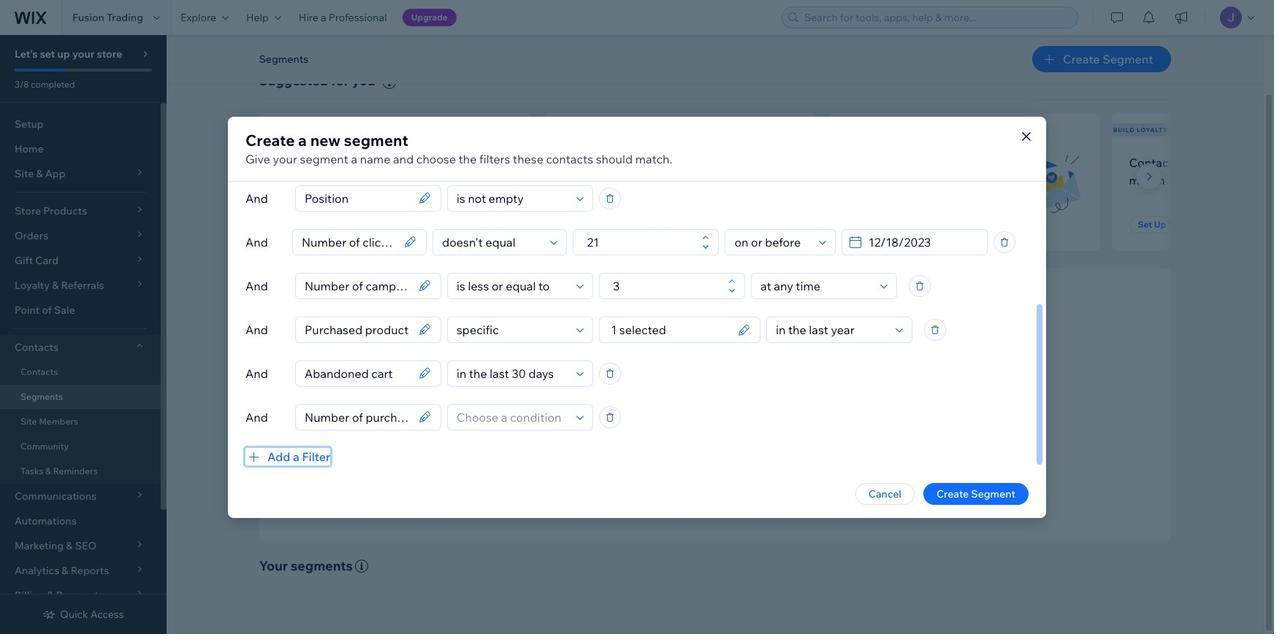 Task type: vqa. For each thing, say whether or not it's contained in the screenshot.
3rd Set Up Segment Button from left
yes



Task type: locate. For each thing, give the bounding box(es) containing it.
quick access button
[[43, 609, 124, 622]]

build
[[828, 433, 852, 446]]

0 vertical spatial create segment
[[1063, 52, 1153, 66]]

and
[[393, 152, 414, 166], [808, 433, 826, 446]]

create segment
[[1063, 52, 1153, 66], [936, 488, 1015, 501]]

to inside reach the right target audience create specific groups of contacts that update automatically send personalized email campaigns to drive sales and build trust
[[743, 433, 753, 446]]

active
[[845, 155, 880, 170]]

2 set up segment button from the left
[[561, 216, 647, 234]]

contacts
[[546, 152, 593, 166], [304, 155, 352, 170], [691, 413, 732, 426]]

1 set up segment from the left
[[285, 219, 354, 230]]

your
[[72, 47, 94, 61], [273, 152, 297, 166], [355, 173, 379, 188], [903, 173, 928, 188]]

contacts up "campaigns"
[[691, 413, 732, 426]]

on
[[886, 173, 900, 188]]

set up segment button
[[277, 216, 363, 234], [561, 216, 647, 234], [845, 216, 931, 234], [1129, 216, 1215, 234]]

4 set up segment button from the left
[[1129, 216, 1215, 234]]

create
[[1063, 52, 1100, 66], [245, 130, 295, 149], [570, 413, 602, 426], [936, 488, 969, 501]]

0 vertical spatial create segment button
[[1032, 46, 1171, 72]]

that
[[735, 413, 754, 426]]

segments inside segments link
[[20, 392, 63, 403]]

new inside new contacts who recently subscribed to your mailing list
[[277, 155, 301, 170]]

your right up
[[72, 47, 94, 61]]

1 vertical spatial subscribers
[[915, 155, 979, 170]]

0 horizontal spatial of
[[42, 304, 52, 317]]

0 vertical spatial select an option field
[[730, 230, 815, 255]]

send
[[570, 433, 595, 446]]

new up 'subscribed'
[[277, 155, 301, 170]]

a inside contacts with a birthday th
[[1208, 155, 1214, 170]]

segment down new
[[300, 152, 348, 166]]

yet
[[700, 173, 717, 188]]

1 horizontal spatial and
[[808, 433, 826, 446]]

create segment button
[[1032, 46, 1171, 72], [923, 483, 1029, 505]]

new
[[261, 126, 277, 134], [277, 155, 301, 170]]

contacts
[[1129, 155, 1179, 170], [15, 341, 58, 354], [20, 367, 58, 378]]

2 who from the left
[[673, 155, 696, 170]]

1 vertical spatial new
[[277, 155, 301, 170]]

segments for segments button
[[259, 53, 308, 66]]

1 vertical spatial segments
[[20, 392, 63, 403]]

set up segment button down made
[[561, 216, 647, 234]]

name
[[360, 152, 390, 166]]

a down customers
[[637, 173, 644, 188]]

the up groups at the bottom right of page
[[659, 391, 679, 408]]

1 horizontal spatial to
[[743, 433, 753, 446]]

a right add
[[293, 450, 299, 464]]

up down haven't
[[586, 219, 598, 230]]

and
[[245, 191, 268, 206], [245, 235, 268, 249], [245, 279, 268, 293], [245, 323, 268, 337], [245, 366, 268, 381], [245, 410, 268, 425]]

filter
[[302, 450, 330, 464]]

who inside new contacts who recently subscribed to your mailing list
[[354, 155, 378, 170]]

store
[[97, 47, 122, 61]]

list
[[256, 113, 1274, 251]]

to right 'subscribed'
[[340, 173, 352, 188]]

12/18/2023 field
[[864, 230, 983, 255]]

0 horizontal spatial to
[[340, 173, 352, 188]]

contacts down 'loyalty'
[[1129, 155, 1179, 170]]

up down contacts with a birthday th
[[1154, 219, 1166, 230]]

1 vertical spatial create segment
[[936, 488, 1015, 501]]

segments link
[[0, 385, 161, 410]]

completed
[[31, 79, 75, 90]]

up down 'subscribed'
[[302, 219, 314, 230]]

contacts down point of sale
[[15, 341, 58, 354]]

mailing
[[382, 173, 422, 188]]

segments up suggested
[[259, 53, 308, 66]]

trading
[[107, 11, 143, 24]]

1 horizontal spatial the
[[659, 391, 679, 408]]

tasks & reminders link
[[0, 460, 161, 484]]

subscribers inside active email subscribers who clicked on your campaign
[[915, 155, 979, 170]]

automations link
[[0, 509, 161, 534]]

0 vertical spatial subscribers
[[279, 126, 329, 134]]

potential
[[561, 155, 610, 170]]

0 vertical spatial to
[[340, 173, 352, 188]]

customers
[[612, 155, 670, 170]]

set up segment button for subscribed
[[277, 216, 363, 234]]

1 vertical spatial contacts
[[15, 341, 58, 354]]

3 who from the left
[[982, 155, 1005, 170]]

1 horizontal spatial create segment
[[1063, 52, 1153, 66]]

1 horizontal spatial contacts
[[546, 152, 593, 166]]

a
[[321, 11, 326, 24], [298, 130, 307, 149], [351, 152, 357, 166], [1208, 155, 1214, 170], [637, 173, 644, 188], [293, 450, 299, 464]]

0 horizontal spatial the
[[459, 152, 477, 166]]

0 horizontal spatial segments
[[20, 392, 63, 403]]

0 horizontal spatial who
[[354, 155, 378, 170]]

of
[[42, 304, 52, 317], [679, 413, 689, 426]]

Select an option field
[[730, 230, 815, 255], [756, 274, 876, 298], [771, 317, 891, 342]]

0 vertical spatial segments
[[259, 53, 308, 66]]

set up segment down contacts with a birthday th
[[1138, 219, 1206, 230]]

your down name
[[355, 173, 379, 188]]

subscribers down suggested
[[279, 126, 329, 134]]

set up segment
[[285, 219, 354, 230], [569, 219, 638, 230], [854, 219, 922, 230], [1138, 219, 1206, 230]]

your inside create a new segment give your segment a name and choose the filters these contacts should match.
[[273, 152, 297, 166]]

who
[[354, 155, 378, 170], [673, 155, 696, 170], [982, 155, 1005, 170]]

create inside create a new segment give your segment a name and choose the filters these contacts should match.
[[245, 130, 295, 149]]

5 and from the top
[[245, 366, 268, 381]]

3 set up segment from the left
[[854, 219, 922, 230]]

set up segment button down contacts with a birthday th
[[1129, 216, 1215, 234]]

drive
[[755, 433, 779, 446]]

1 set from the left
[[285, 219, 300, 230]]

hire a professional
[[299, 11, 387, 24]]

select an option field for the bottommost enter a number text box
[[756, 274, 876, 298]]

1 vertical spatial to
[[743, 433, 753, 446]]

explore
[[180, 11, 216, 24]]

0 vertical spatial segment
[[344, 130, 408, 149]]

loyalty
[[1137, 126, 1168, 134]]

1 vertical spatial segment
[[300, 152, 348, 166]]

site members
[[20, 416, 78, 427]]

enter a number text field down made
[[583, 230, 698, 255]]

1 horizontal spatial who
[[673, 155, 696, 170]]

set
[[285, 219, 300, 230], [569, 219, 584, 230], [854, 219, 868, 230], [1138, 219, 1152, 230]]

0 horizontal spatial email
[[660, 433, 686, 446]]

None field
[[300, 186, 414, 211], [297, 230, 400, 255], [300, 274, 414, 298], [300, 317, 414, 342], [300, 361, 414, 386], [300, 405, 414, 430], [300, 186, 414, 211], [297, 230, 400, 255], [300, 274, 414, 298], [300, 317, 414, 342], [300, 361, 414, 386], [300, 405, 414, 430]]

a left name
[[351, 152, 357, 166]]

give
[[245, 152, 270, 166]]

who for your
[[354, 155, 378, 170]]

up for clicked
[[870, 219, 882, 230]]

create segment button for segments
[[1032, 46, 1171, 72]]

contacts with a birthday th
[[1129, 155, 1274, 188]]

1 horizontal spatial create segment button
[[1032, 46, 1171, 72]]

4 and from the top
[[245, 323, 268, 337]]

up
[[57, 47, 70, 61]]

1 horizontal spatial of
[[679, 413, 689, 426]]

who up purchase
[[673, 155, 696, 170]]

subscribers up campaign
[[915, 155, 979, 170]]

of left sale
[[42, 304, 52, 317]]

you
[[352, 72, 375, 89]]

0 horizontal spatial and
[[393, 152, 414, 166]]

1 vertical spatial select an option field
[[756, 274, 876, 298]]

sidebar element
[[0, 35, 167, 635]]

6 and from the top
[[245, 410, 268, 425]]

0 vertical spatial enter a number text field
[[583, 230, 698, 255]]

segments button
[[252, 48, 316, 70]]

purchase
[[646, 173, 697, 188]]

1 and from the top
[[245, 191, 268, 206]]

1 horizontal spatial segments
[[259, 53, 308, 66]]

contacts down new
[[304, 155, 352, 170]]

community link
[[0, 435, 161, 460]]

1 vertical spatial the
[[659, 391, 679, 408]]

contacts down contacts popup button
[[20, 367, 58, 378]]

email up "on"
[[882, 155, 912, 170]]

segment
[[344, 130, 408, 149], [300, 152, 348, 166]]

2 horizontal spatial contacts
[[691, 413, 732, 426]]

home link
[[0, 137, 161, 161]]

set up segment button down "on"
[[845, 216, 931, 234]]

0 vertical spatial and
[[393, 152, 414, 166]]

1 vertical spatial and
[[808, 433, 826, 446]]

subscribers
[[279, 126, 329, 134], [915, 155, 979, 170]]

2 set from the left
[[569, 219, 584, 230]]

segment up name
[[344, 130, 408, 149]]

help button
[[237, 0, 290, 35]]

create a new segment give your segment a name and choose the filters these contacts should match.
[[245, 130, 672, 166]]

segments up site members
[[20, 392, 63, 403]]

up down clicked
[[870, 219, 882, 230]]

Choose a condition field
[[452, 186, 572, 211], [438, 230, 546, 255], [452, 274, 572, 298], [452, 317, 572, 342], [452, 361, 572, 386], [452, 405, 572, 430]]

choose
[[416, 152, 456, 166]]

who up campaign
[[982, 155, 1005, 170]]

automatically
[[793, 413, 857, 426]]

select an option field for select options field
[[771, 317, 891, 342]]

and inside create a new segment give your segment a name and choose the filters these contacts should match.
[[393, 152, 414, 166]]

reach the right target audience create specific groups of contacts that update automatically send personalized email campaigns to drive sales and build trust
[[570, 391, 877, 446]]

set up segment down made
[[569, 219, 638, 230]]

sales
[[781, 433, 805, 446]]

1 set up segment button from the left
[[277, 216, 363, 234]]

contacts up haven't
[[546, 152, 593, 166]]

1 up from the left
[[302, 219, 314, 230]]

4 set up segment from the left
[[1138, 219, 1206, 230]]

to left "drive"
[[743, 433, 753, 446]]

3/8
[[15, 79, 29, 90]]

0 horizontal spatial contacts
[[304, 155, 352, 170]]

up for made
[[586, 219, 598, 230]]

1 vertical spatial of
[[679, 413, 689, 426]]

set up segment for clicked
[[854, 219, 922, 230]]

1 horizontal spatial email
[[882, 155, 912, 170]]

set up segment button down 'subscribed'
[[277, 216, 363, 234]]

email down groups at the bottom right of page
[[660, 433, 686, 446]]

your inside sidebar element
[[72, 47, 94, 61]]

hire a professional link
[[290, 0, 396, 35]]

0 vertical spatial the
[[459, 152, 477, 166]]

email
[[882, 155, 912, 170], [660, 433, 686, 446]]

the inside create a new segment give your segment a name and choose the filters these contacts should match.
[[459, 152, 477, 166]]

3 set up segment button from the left
[[845, 216, 931, 234]]

contacts for contacts popup button
[[15, 341, 58, 354]]

set up segment down "on"
[[854, 219, 922, 230]]

members
[[39, 416, 78, 427]]

up
[[302, 219, 314, 230], [586, 219, 598, 230], [870, 219, 882, 230], [1154, 219, 1166, 230]]

segments
[[259, 53, 308, 66], [20, 392, 63, 403]]

0 vertical spatial contacts
[[1129, 155, 1179, 170]]

to
[[340, 173, 352, 188], [743, 433, 753, 446]]

who inside the potential customers who haven't made a purchase yet
[[673, 155, 696, 170]]

0 horizontal spatial create segment
[[936, 488, 1015, 501]]

add a filter button
[[245, 448, 330, 466]]

0 horizontal spatial create segment button
[[923, 483, 1029, 505]]

0 vertical spatial new
[[261, 126, 277, 134]]

0 vertical spatial email
[[882, 155, 912, 170]]

with
[[1182, 155, 1205, 170]]

2 set up segment from the left
[[569, 219, 638, 230]]

contacts inside popup button
[[15, 341, 58, 354]]

your right give
[[273, 152, 297, 166]]

Enter a number text field
[[583, 230, 698, 255], [609, 274, 724, 298]]

haven't
[[561, 173, 601, 188]]

set up segment button for made
[[561, 216, 647, 234]]

4 up from the left
[[1154, 219, 1166, 230]]

2 vertical spatial contacts
[[20, 367, 58, 378]]

set up segment down 'subscribed'
[[285, 219, 354, 230]]

1 vertical spatial create segment button
[[923, 483, 1029, 505]]

community
[[20, 441, 69, 452]]

3 set from the left
[[854, 219, 868, 230]]

1 vertical spatial email
[[660, 433, 686, 446]]

segment
[[1102, 52, 1153, 66], [316, 219, 354, 230], [600, 219, 638, 230], [884, 219, 922, 230], [1168, 219, 1206, 230], [971, 488, 1015, 501]]

the left filters
[[459, 152, 477, 166]]

0 vertical spatial of
[[42, 304, 52, 317]]

contacts inside new contacts who recently subscribed to your mailing list
[[304, 155, 352, 170]]

a right the with
[[1208, 155, 1214, 170]]

let's set up your store
[[15, 47, 122, 61]]

2 horizontal spatial who
[[982, 155, 1005, 170]]

and up mailing
[[393, 152, 414, 166]]

who left "recently"
[[354, 155, 378, 170]]

new up give
[[261, 126, 277, 134]]

1 horizontal spatial subscribers
[[915, 155, 979, 170]]

segments inside segments button
[[259, 53, 308, 66]]

up for subscribed
[[302, 219, 314, 230]]

create segment button for cancel
[[923, 483, 1029, 505]]

new for new contacts who recently subscribed to your mailing list
[[277, 155, 301, 170]]

and down automatically
[[808, 433, 826, 446]]

enter a number text field up select options field
[[609, 274, 724, 298]]

your right "on"
[[903, 173, 928, 188]]

1 who from the left
[[354, 155, 378, 170]]

of down right
[[679, 413, 689, 426]]

2 up from the left
[[586, 219, 598, 230]]

new for new subscribers
[[261, 126, 277, 134]]

who inside active email subscribers who clicked on your campaign
[[982, 155, 1005, 170]]

2 vertical spatial select an option field
[[771, 317, 891, 342]]

3 up from the left
[[870, 219, 882, 230]]

set up segment for subscribed
[[285, 219, 354, 230]]

setup link
[[0, 112, 161, 137]]

automations
[[15, 515, 77, 528]]

create inside reach the right target audience create specific groups of contacts that update automatically send personalized email campaigns to drive sales and build trust
[[570, 413, 602, 426]]



Task type: describe. For each thing, give the bounding box(es) containing it.
cancel button
[[855, 483, 915, 505]]

add
[[267, 450, 290, 464]]

site
[[20, 416, 37, 427]]

set for potential customers who haven't made a purchase yet
[[569, 219, 584, 230]]

for
[[331, 72, 349, 89]]

build
[[1113, 126, 1135, 134]]

1 vertical spatial enter a number text field
[[609, 274, 724, 298]]

4 set from the left
[[1138, 219, 1152, 230]]

professional
[[329, 11, 387, 24]]

set
[[40, 47, 55, 61]]

new
[[310, 130, 340, 149]]

filters
[[479, 152, 510, 166]]

campaign
[[930, 173, 985, 188]]

target
[[715, 391, 753, 408]]

segments for segments link
[[20, 392, 63, 403]]

upgrade button
[[402, 9, 456, 26]]

set for active email subscribers who clicked on your campaign
[[854, 219, 868, 230]]

audience
[[756, 391, 812, 408]]

your segments
[[259, 558, 353, 575]]

personalized
[[597, 433, 658, 446]]

contacts inside reach the right target audience create specific groups of contacts that update automatically send personalized email campaigns to drive sales and build trust
[[691, 413, 732, 426]]

reach
[[617, 391, 656, 408]]

a right hire
[[321, 11, 326, 24]]

set up segment button for clicked
[[845, 216, 931, 234]]

hire
[[299, 11, 318, 24]]

subscribed
[[277, 173, 338, 188]]

clicked
[[845, 173, 884, 188]]

a inside "button"
[[293, 450, 299, 464]]

email inside active email subscribers who clicked on your campaign
[[882, 155, 912, 170]]

match.
[[635, 152, 672, 166]]

tasks & reminders
[[20, 466, 98, 477]]

set up segment for made
[[569, 219, 638, 230]]

quick access
[[60, 609, 124, 622]]

2 and from the top
[[245, 235, 268, 249]]

th
[[1266, 155, 1274, 170]]

new contacts who recently subscribed to your mailing list
[[277, 155, 441, 188]]

point
[[15, 304, 40, 317]]

help
[[246, 11, 269, 24]]

contacts inside create a new segment give your segment a name and choose the filters these contacts should match.
[[546, 152, 593, 166]]

list
[[425, 173, 441, 188]]

a left new
[[298, 130, 307, 149]]

home
[[15, 142, 44, 156]]

segments
[[291, 558, 353, 575]]

should
[[596, 152, 633, 166]]

to inside new contacts who recently subscribed to your mailing list
[[340, 173, 352, 188]]

Select options field
[[604, 317, 733, 342]]

email inside reach the right target audience create specific groups of contacts that update automatically send personalized email campaigns to drive sales and build trust
[[660, 433, 686, 446]]

groups
[[643, 413, 677, 426]]

reminders
[[53, 466, 98, 477]]

setup
[[15, 118, 44, 131]]

select an option field for enter a number text box to the top
[[730, 230, 815, 255]]

&
[[45, 466, 51, 477]]

point of sale link
[[0, 298, 161, 323]]

right
[[682, 391, 712, 408]]

specific
[[604, 413, 641, 426]]

upgrade
[[411, 12, 448, 23]]

fusion
[[72, 11, 104, 24]]

campaigns
[[688, 433, 741, 446]]

made
[[603, 173, 634, 188]]

sale
[[54, 304, 75, 317]]

who for purchase
[[673, 155, 696, 170]]

Search for tools, apps, help & more... field
[[800, 7, 1073, 28]]

3 and from the top
[[245, 279, 268, 293]]

contacts button
[[0, 335, 161, 360]]

0 horizontal spatial subscribers
[[279, 126, 329, 134]]

your
[[259, 558, 288, 575]]

a inside the potential customers who haven't made a purchase yet
[[637, 173, 644, 188]]

active email subscribers who clicked on your campaign
[[845, 155, 1005, 188]]

cancel
[[868, 488, 901, 501]]

access
[[90, 609, 124, 622]]

site members link
[[0, 410, 161, 435]]

and inside reach the right target audience create specific groups of contacts that update automatically send personalized email campaigns to drive sales and build trust
[[808, 433, 826, 446]]

trust
[[854, 433, 877, 446]]

suggested
[[259, 72, 328, 89]]

new subscribers
[[261, 126, 329, 134]]

fusion trading
[[72, 11, 143, 24]]

your inside new contacts who recently subscribed to your mailing list
[[355, 173, 379, 188]]

contacts for contacts link at the left of the page
[[20, 367, 58, 378]]

3/8 completed
[[15, 79, 75, 90]]

set for new contacts who recently subscribed to your mailing list
[[285, 219, 300, 230]]

recently
[[380, 155, 425, 170]]

the inside reach the right target audience create specific groups of contacts that update automatically send personalized email campaigns to drive sales and build trust
[[659, 391, 679, 408]]

birthday
[[1217, 155, 1264, 170]]

build loyalty
[[1113, 126, 1168, 134]]

tasks
[[20, 466, 43, 477]]

of inside sidebar element
[[42, 304, 52, 317]]

these
[[513, 152, 543, 166]]

update
[[756, 413, 790, 426]]

let's
[[15, 47, 38, 61]]

your inside active email subscribers who clicked on your campaign
[[903, 173, 928, 188]]

quick
[[60, 609, 88, 622]]

list containing new contacts who recently subscribed to your mailing list
[[256, 113, 1274, 251]]

contacts inside contacts with a birthday th
[[1129, 155, 1179, 170]]

contacts link
[[0, 360, 161, 385]]

point of sale
[[15, 304, 75, 317]]

suggested for you
[[259, 72, 375, 89]]

of inside reach the right target audience create specific groups of contacts that update automatically send personalized email campaigns to drive sales and build trust
[[679, 413, 689, 426]]



